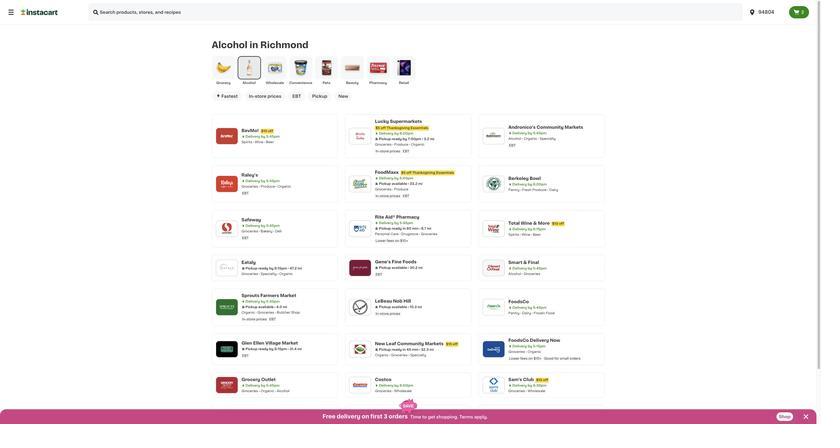 Task type: locate. For each thing, give the bounding box(es) containing it.
costco logo image
[[352, 378, 368, 394]]

wine up delivery by 6:15pm
[[521, 221, 533, 226]]

2 horizontal spatial wholesale
[[528, 390, 546, 394]]

1 vertical spatial spirits wine beer
[[509, 233, 541, 237]]

1 horizontal spatial new
[[375, 342, 385, 347]]

1 horizontal spatial on
[[395, 240, 400, 243]]

0 vertical spatial min
[[412, 227, 419, 231]]

1 horizontal spatial wholesale
[[394, 390, 412, 394]]

$10 inside sam's club $10 off
[[537, 379, 543, 382]]

1 horizontal spatial essentials
[[437, 171, 454, 175]]

by for bevmo! logo
[[261, 135, 265, 139]]

village
[[266, 342, 281, 346]]

2 horizontal spatial specialty
[[540, 137, 556, 141]]

$5 down lucky
[[376, 127, 380, 130]]

essentials inside lucky supermarkets $5 off thanksgiving essentials
[[411, 127, 429, 130]]

alcohol
[[212, 41, 248, 50], [243, 81, 256, 85], [509, 137, 522, 141], [509, 273, 522, 276], [277, 390, 290, 394]]

pickup down sprouts
[[246, 306, 258, 309]]

1 horizontal spatial fees
[[521, 358, 528, 361]]

spirits wine beer for total
[[509, 233, 541, 237]]

2 vertical spatial in-store prices ebt
[[242, 318, 276, 322]]

by for foodsco delivery now logo
[[528, 345, 533, 349]]

1 horizontal spatial lower
[[509, 358, 520, 361]]

$10+ left good on the right of page
[[534, 358, 542, 361]]

ready for 47.2
[[258, 267, 268, 271]]

1 vertical spatial in-store prices
[[376, 313, 401, 316]]

prices for 3.2 mi
[[390, 150, 401, 153]]

by for berkeley bowl logo
[[528, 183, 533, 186]]

pickup for 47.2 mi
[[246, 267, 258, 271]]

pickup
[[312, 94, 328, 99], [379, 138, 391, 141], [379, 182, 391, 186], [379, 227, 391, 231], [379, 267, 391, 270], [246, 267, 258, 271], [246, 306, 258, 309], [379, 306, 391, 309], [246, 348, 258, 351], [379, 349, 391, 352]]

lucky supermarkets $5 off thanksgiving essentials
[[375, 119, 429, 130]]

1 vertical spatial community
[[397, 342, 424, 347]]

ebt down the gene's
[[376, 273, 382, 277]]

0 vertical spatial shop
[[291, 312, 300, 315]]

$10 right more
[[553, 222, 559, 226]]

1 pickup ready by 6:15pm from the top
[[246, 267, 287, 271]]

richmond
[[260, 41, 309, 50]]

$5 inside foodmaxx $5 off thanksgiving essentials
[[401, 171, 406, 175]]

pickup available for 10.3 mi
[[379, 306, 407, 309]]

in
[[250, 41, 258, 50], [403, 227, 406, 231], [403, 349, 406, 352]]

store
[[525, 411, 538, 415]]

delivery down sprouts
[[246, 300, 260, 304]]

0 horizontal spatial spirits
[[242, 141, 252, 144]]

pantry
[[509, 189, 520, 192], [509, 312, 520, 316]]

$5
[[376, 127, 380, 130], [401, 171, 406, 175]]

market up 31.4
[[282, 342, 298, 346]]

beer
[[266, 141, 274, 144], [533, 233, 541, 237]]

alcohol in richmond
[[212, 41, 309, 50]]

off down lucky
[[381, 127, 386, 130]]

lower for lower fees on $10+ good for small orders
[[509, 358, 520, 361]]

0 vertical spatial wine
[[255, 141, 264, 144]]

wholesale button
[[263, 56, 287, 86]]

0 horizontal spatial $10+
[[400, 240, 408, 243]]

2 pickup ready by 6:15pm from the top
[[246, 348, 287, 351]]

1 vertical spatial $10
[[553, 222, 559, 226]]

ready down ellen
[[258, 348, 268, 351]]

in- for 4.0 mi
[[242, 318, 247, 322]]

walmart
[[375, 411, 395, 415]]

convenience
[[289, 81, 313, 85]]

pickup up groceries produce
[[379, 182, 391, 186]]

1 vertical spatial groceries produce organic
[[242, 185, 291, 189]]

delivery by 5:45pm for foodsco
[[513, 307, 547, 310]]

grocery left outlet
[[242, 378, 260, 382]]

delivery
[[513, 132, 527, 135], [379, 132, 394, 135], [246, 135, 260, 139], [379, 177, 394, 180], [246, 180, 260, 183], [513, 183, 527, 186], [379, 222, 394, 225], [246, 225, 260, 228], [513, 228, 527, 231], [513, 267, 527, 271], [246, 300, 260, 304], [513, 307, 527, 310], [530, 339, 549, 343], [513, 345, 527, 349], [246, 385, 260, 388], [379, 385, 394, 388], [513, 385, 527, 388], [379, 417, 394, 421]]

6:15pm
[[533, 228, 546, 231], [275, 267, 287, 271], [275, 348, 287, 351]]

lower down personal
[[376, 240, 386, 243]]

orders right 3
[[389, 415, 408, 420]]

by for rite aid® pharmacy logo
[[395, 222, 399, 225]]

the 99 store link
[[479, 406, 605, 425]]

by for 'andronico's community markets logo'
[[528, 132, 533, 135]]

delivery by 5:45pm down rite aid® pharmacy
[[379, 222, 413, 225]]

wholesale for delivery by 6:00pm
[[394, 390, 412, 394]]

ready up care
[[392, 227, 402, 231]]

pantry down berkeley
[[509, 189, 520, 192]]

in- up foodmaxx
[[376, 150, 380, 153]]

pickup down lucky
[[379, 138, 391, 141]]

spirits down total at the bottom of the page
[[509, 233, 520, 237]]

by for safeway logo
[[261, 225, 265, 228]]

mi right 33.2
[[419, 182, 423, 186]]

foodsco up pantry dairy frozen food
[[509, 300, 529, 304]]

farmers
[[261, 294, 279, 298]]

2 pantry from the top
[[509, 312, 520, 316]]

1 horizontal spatial $5
[[401, 171, 406, 175]]

delivery by 5:45pm down raley's
[[246, 180, 280, 183]]

1 horizontal spatial spirits wine beer
[[509, 233, 541, 237]]

groceries produce organic down raley's
[[242, 185, 291, 189]]

0 vertical spatial specialty
[[540, 137, 556, 141]]

available for 4.0
[[258, 306, 274, 309]]

delivery by 6:00pm for walmart
[[379, 417, 414, 421]]

delivery for smart & final logo
[[513, 267, 527, 271]]

bevmo! $10 off
[[242, 129, 273, 133]]

in-store prices
[[249, 94, 282, 99], [376, 313, 401, 316]]

groceries down the costco
[[375, 390, 392, 394]]

1 vertical spatial foodsco
[[509, 339, 529, 343]]

pickup up personal
[[379, 227, 391, 231]]

groceries wholesale for 6:30pm
[[509, 390, 546, 394]]

delivery down "bevmo!"
[[246, 135, 260, 139]]

2 vertical spatial wine
[[522, 233, 531, 237]]

by for foodsco logo
[[528, 307, 533, 310]]

0 vertical spatial $10
[[261, 130, 267, 133]]

0 horizontal spatial thanksgiving
[[387, 127, 410, 130]]

1 vertical spatial dairy
[[522, 312, 532, 316]]

1 vertical spatial markets
[[425, 342, 444, 347]]

store inside button
[[255, 94, 267, 99]]

0 vertical spatial spirits wine beer
[[242, 141, 274, 144]]

wholesale down 6:30pm
[[528, 390, 546, 394]]

1 horizontal spatial spirits
[[509, 233, 520, 237]]

pickup available
[[379, 182, 407, 186], [379, 267, 407, 270], [246, 306, 274, 309], [379, 306, 407, 309]]

free delivery on first 3 orders time to get shopping. terms apply.
[[323, 415, 488, 420]]

0 horizontal spatial beer
[[266, 141, 274, 144]]

0 vertical spatial lower
[[376, 240, 386, 243]]

delivery for rite aid® pharmacy logo
[[379, 222, 394, 225]]

lucky supermarkets logo image
[[352, 128, 368, 144]]

off inside lucky supermarkets $5 off thanksgiving essentials
[[381, 127, 386, 130]]

2 button
[[790, 6, 810, 18]]

5:45pm for grocery outlet
[[266, 385, 280, 388]]

pharmacy button
[[367, 56, 390, 86]]

available down fine
[[392, 267, 407, 270]]

in up the alcohol button
[[250, 41, 258, 50]]

delivery by 5:45pm for grocery outlet
[[246, 385, 280, 388]]

bakery
[[261, 230, 273, 233]]

foodsco delivery now
[[509, 339, 561, 343]]

1 horizontal spatial $10+
[[534, 358, 542, 361]]

mi right 31.4
[[298, 348, 302, 351]]

alcohol in richmond main content
[[0, 25, 817, 425]]

$5 inside lucky supermarkets $5 off thanksgiving essentials
[[376, 127, 380, 130]]

pickup available for 4.0 mi
[[246, 306, 274, 309]]

foodmaxx logo image
[[352, 176, 368, 192]]

grocery
[[216, 81, 231, 85], [242, 378, 260, 382]]

on
[[395, 240, 400, 243], [529, 358, 533, 361], [362, 415, 369, 420]]

organic
[[524, 137, 538, 141], [411, 143, 425, 147], [278, 185, 291, 189], [279, 273, 293, 276], [242, 312, 255, 315], [528, 351, 542, 354], [375, 354, 389, 358], [261, 390, 274, 394]]

delivery down lucky
[[379, 132, 394, 135]]

grocery for grocery outlet
[[242, 378, 260, 382]]

$10
[[261, 130, 267, 133], [553, 222, 559, 226], [537, 379, 543, 382]]

pickup for 3.2 mi
[[379, 138, 391, 141]]

lower for lower fees on $10+
[[376, 240, 386, 243]]

specialty for alcohol organic specialty
[[540, 137, 556, 141]]

alcohol inside button
[[243, 81, 256, 85]]

delivery by 5:45pm up alcohol organic specialty
[[513, 132, 547, 135]]

delivery up groceries organic
[[513, 345, 527, 349]]

delivery down berkeley
[[513, 183, 527, 186]]

delivery for "grocery outlet logo"
[[246, 385, 260, 388]]

1 foodsco from the top
[[509, 300, 529, 304]]

by for lucky supermarkets logo
[[395, 132, 399, 135]]

1 vertical spatial in
[[403, 227, 406, 231]]

1 vertical spatial pickup ready by 6:15pm
[[246, 348, 287, 351]]

new for new leaf community markets $15 off
[[375, 342, 385, 347]]

sprouts farmers market
[[242, 294, 296, 298]]

off inside sam's club $10 off
[[543, 379, 549, 382]]

2 vertical spatial $10
[[537, 379, 543, 382]]

store down the alcohol button
[[255, 94, 267, 99]]

0 horizontal spatial specialty
[[261, 273, 277, 276]]

groceries down delivery by 5:15pm
[[509, 351, 525, 354]]

on for for
[[529, 358, 533, 361]]

apply.
[[474, 416, 488, 420]]

2 groceries wholesale from the left
[[509, 390, 546, 394]]

foodmaxx
[[375, 170, 399, 175]]

lebeau nob hill
[[375, 300, 411, 304]]

$10 up 6:30pm
[[537, 379, 543, 382]]

available up organic groceries butcher shop
[[258, 306, 274, 309]]

delivery for costco logo
[[379, 385, 394, 388]]

0 horizontal spatial dairy
[[522, 312, 532, 316]]

0 vertical spatial markets
[[565, 125, 584, 130]]

free
[[323, 415, 336, 420]]

delivery for berkeley bowl logo
[[513, 183, 527, 186]]

beer down delivery by 6:15pm
[[533, 233, 541, 237]]

delivery down sam's
[[513, 385, 527, 388]]

to
[[423, 416, 427, 420]]

delivery by 6:00pm down the costco
[[379, 385, 414, 388]]

1 horizontal spatial &
[[534, 221, 537, 226]]

on for orders
[[362, 415, 369, 420]]

lebeau nob hill logo image
[[352, 300, 368, 316]]

5:45pm for raley's
[[266, 180, 280, 183]]

5:45pm for rite aid® pharmacy
[[400, 222, 413, 225]]

fees for lower fees on $10+ good for small orders
[[521, 358, 528, 361]]

lower down groceries organic
[[509, 358, 520, 361]]

market
[[280, 294, 296, 298], [282, 342, 298, 346]]

delivery for foodmaxx logo
[[379, 177, 394, 180]]

0 horizontal spatial groceries produce organic
[[242, 185, 291, 189]]

0 horizontal spatial &
[[524, 261, 527, 265]]

mi right 10.3
[[418, 306, 422, 309]]

delivery down safeway
[[246, 225, 260, 228]]

community up alcohol organic specialty
[[537, 125, 564, 130]]

grocery inside button
[[216, 81, 231, 85]]

ebt inside button
[[293, 94, 301, 99]]

33.2 mi
[[410, 182, 423, 186]]

sam's
[[509, 378, 522, 382]]

0 horizontal spatial orders
[[389, 415, 408, 420]]

prices
[[268, 94, 282, 99], [390, 150, 401, 153], [390, 195, 401, 198], [390, 313, 401, 316], [256, 318, 267, 322]]

andronico's community markets logo image
[[486, 128, 502, 144]]

2 foodsco from the top
[[509, 339, 529, 343]]

min
[[412, 227, 419, 231], [412, 349, 419, 352]]

1 vertical spatial wine
[[521, 221, 533, 226]]

orders right small
[[570, 358, 581, 361]]

pantry for foodsco
[[509, 312, 520, 316]]

delivery by 6:00pm for berkeley bowl
[[513, 183, 547, 186]]

$5 right foodmaxx
[[401, 171, 406, 175]]

6:15pm for glen ellen village market
[[275, 348, 287, 351]]

by
[[528, 132, 533, 135], [395, 132, 399, 135], [261, 135, 265, 139], [403, 138, 407, 141], [395, 177, 399, 180], [261, 180, 265, 183], [528, 183, 533, 186], [395, 222, 399, 225], [261, 225, 265, 228], [528, 228, 533, 231], [269, 267, 274, 271], [528, 267, 533, 271], [261, 300, 265, 304], [528, 307, 533, 310], [528, 345, 533, 349], [269, 348, 274, 351], [261, 385, 265, 388], [395, 385, 399, 388], [528, 385, 533, 388], [395, 417, 399, 421]]

alcohol for alcohol organic specialty
[[509, 137, 522, 141]]

pickup available for 30.2 mi
[[379, 267, 407, 270]]

glen ellen village market logo image
[[219, 342, 235, 358]]

wine down bevmo! $10 off
[[255, 141, 264, 144]]

safeway
[[242, 218, 261, 222]]

0 vertical spatial pickup ready by 6:15pm
[[246, 267, 287, 271]]

available up groceries produce
[[392, 182, 407, 186]]

in- right fastest
[[249, 94, 255, 99]]

sprouts farmers market logo image
[[219, 300, 235, 316]]

6:15pm left 47.2
[[275, 267, 287, 271]]

groceries down pickup ready in 45 min
[[391, 354, 408, 358]]

1 vertical spatial in-store prices ebt
[[376, 195, 410, 198]]

2 vertical spatial specialty
[[411, 354, 427, 358]]

1 vertical spatial min
[[412, 349, 419, 352]]

store for 33.2 mi
[[380, 195, 389, 198]]

min down new leaf community markets $15 off
[[412, 349, 419, 352]]

1 horizontal spatial groceries wholesale
[[509, 390, 546, 394]]

fine
[[392, 260, 402, 265]]

0 vertical spatial essentials
[[411, 127, 429, 130]]

2 vertical spatial 6:15pm
[[275, 348, 287, 351]]

10.3 mi
[[410, 306, 422, 309]]

off inside new leaf community markets $15 off
[[453, 343, 458, 347]]

60
[[407, 227, 412, 231]]

0 vertical spatial in-store prices
[[249, 94, 282, 99]]

0 vertical spatial groceries produce organic
[[375, 143, 425, 147]]

0 horizontal spatial in-store prices
[[249, 94, 282, 99]]

0 vertical spatial grocery
[[216, 81, 231, 85]]

delivery for the raley's logo
[[246, 180, 260, 183]]

ebt button
[[288, 92, 306, 101]]

1 vertical spatial $5
[[401, 171, 406, 175]]

in-store prices down wholesale button
[[249, 94, 282, 99]]

beer for &
[[533, 233, 541, 237]]

on down care
[[395, 240, 400, 243]]

spirits wine beer down delivery by 6:15pm
[[509, 233, 541, 237]]

spirits for bevmo!
[[242, 141, 252, 144]]

None search field
[[88, 4, 743, 21]]

dairy left the frozen
[[522, 312, 532, 316]]

new left leaf
[[375, 342, 385, 347]]

drugstore
[[401, 233, 419, 236]]

prices left the ebt button
[[268, 94, 282, 99]]

pickup ready in 60 min
[[379, 227, 419, 231]]

prices inside button
[[268, 94, 282, 99]]

0 vertical spatial market
[[280, 294, 296, 298]]

0 vertical spatial $5
[[376, 127, 380, 130]]

alcohol for alcohol
[[243, 81, 256, 85]]

foodsco up delivery by 5:15pm
[[509, 339, 529, 343]]

1 vertical spatial specialty
[[261, 273, 277, 276]]

0 vertical spatial community
[[537, 125, 564, 130]]

pickup down pets
[[312, 94, 328, 99]]

1 vertical spatial essentials
[[437, 171, 454, 175]]

pickup available for 33.2 mi
[[379, 182, 407, 186]]

delivery up 5:15pm
[[530, 339, 549, 343]]

0 vertical spatial new
[[339, 94, 349, 99]]

0 vertical spatial fees
[[387, 240, 394, 243]]

6.7
[[421, 227, 426, 231]]

delivery up pantry dairy frozen food
[[513, 307, 527, 310]]

wholesale for delivery by 6:30pm
[[528, 390, 546, 394]]

aid®
[[385, 215, 395, 220]]

thanksgiving inside foodmaxx $5 off thanksgiving essentials
[[413, 171, 436, 175]]

delivery for foodsco logo
[[513, 307, 527, 310]]

1 vertical spatial shop
[[779, 415, 791, 420]]

pickup ready by 6:15pm for eataly
[[246, 267, 287, 271]]

6:00pm down "save" image
[[400, 417, 414, 421]]

delivery by 6:00pm up pickup ready by 7:00pm at top
[[379, 132, 414, 135]]

ellen
[[253, 342, 265, 346]]

groceries produce organic down pickup ready by 7:00pm at top
[[375, 143, 425, 147]]

ready for 32.3
[[392, 349, 402, 352]]

1 horizontal spatial thanksgiving
[[413, 171, 436, 175]]

new inside "button"
[[339, 94, 349, 99]]

0 horizontal spatial groceries wholesale
[[375, 390, 412, 394]]

0 vertical spatial $10+
[[400, 240, 408, 243]]

delivery by 6:15pm
[[513, 228, 546, 231]]

pickup ready by 6:15pm for glen ellen village market
[[246, 348, 287, 351]]

32.3
[[421, 349, 429, 352]]

45
[[407, 349, 411, 352]]

dairy right the fresh
[[550, 189, 559, 192]]

47.2
[[290, 267, 297, 271]]

off right more
[[559, 222, 564, 226]]

1 vertical spatial pantry
[[509, 312, 520, 316]]

1 pantry from the top
[[509, 189, 520, 192]]

0 vertical spatial spirits
[[242, 141, 252, 144]]

2 horizontal spatial $10
[[553, 222, 559, 226]]

delivery by 5:45pm for safeway
[[246, 225, 280, 228]]

the 99 store
[[509, 411, 538, 415]]

groceries wholesale down delivery by 6:30pm
[[509, 390, 546, 394]]

wine for wine
[[522, 233, 531, 237]]

new button
[[334, 92, 353, 101]]

0 horizontal spatial shop
[[291, 312, 300, 315]]

1 vertical spatial &
[[524, 261, 527, 265]]

&
[[534, 221, 537, 226], [524, 261, 527, 265]]

thanksgiving inside lucky supermarkets $5 off thanksgiving essentials
[[387, 127, 410, 130]]

2 min from the top
[[412, 349, 419, 352]]

groceries down raley's
[[242, 185, 258, 189]]

spirits down "bevmo!"
[[242, 141, 252, 144]]

fastest
[[222, 94, 238, 99]]

wholesale up "in-store prices" button
[[266, 81, 284, 85]]

0 horizontal spatial grocery
[[216, 81, 231, 85]]

1 vertical spatial orders
[[389, 415, 408, 420]]

min right 60
[[412, 227, 419, 231]]

0 horizontal spatial new
[[339, 94, 349, 99]]

1 vertical spatial spirits
[[509, 233, 520, 237]]

1 vertical spatial 6:15pm
[[275, 267, 287, 271]]

0 vertical spatial foodsco
[[509, 300, 529, 304]]

groceries produce organic
[[375, 143, 425, 147], [242, 185, 291, 189]]

wine for $10
[[255, 141, 264, 144]]

nob
[[393, 300, 403, 304]]

groceries wholesale
[[375, 390, 412, 394], [509, 390, 546, 394]]

available for 10.3
[[392, 306, 407, 309]]

pickup available down lebeau nob hill on the bottom of page
[[379, 306, 407, 309]]

0 horizontal spatial fees
[[387, 240, 394, 243]]

delivery by 5:45pm for sprouts farmers market
[[246, 300, 280, 304]]

1 groceries wholesale from the left
[[375, 390, 412, 394]]

delivery down total at the bottom of the page
[[513, 228, 527, 231]]

pantry dairy frozen food
[[509, 312, 555, 316]]

5:45pm
[[533, 132, 547, 135], [266, 135, 280, 139], [266, 180, 280, 183], [400, 222, 413, 225], [266, 225, 280, 228], [533, 267, 547, 271], [266, 300, 280, 304], [533, 307, 547, 310], [266, 385, 280, 388]]

0 vertical spatial &
[[534, 221, 537, 226]]

produce
[[394, 143, 409, 147], [261, 185, 275, 189], [394, 188, 409, 191], [533, 189, 547, 192]]

$10+ for lower fees on $10+ good for small orders
[[534, 358, 542, 361]]

ready up 'organic groceries specialty'
[[392, 349, 402, 352]]

gene's fine foods
[[375, 260, 417, 265]]

off
[[381, 127, 386, 130], [268, 130, 273, 133], [407, 171, 412, 175], [559, 222, 564, 226], [453, 343, 458, 347], [543, 379, 549, 382]]

1 vertical spatial fees
[[521, 358, 528, 361]]

33.2
[[410, 182, 418, 186]]

1 vertical spatial new
[[375, 342, 385, 347]]

community up 45
[[397, 342, 424, 347]]

off right "bevmo!"
[[268, 130, 273, 133]]

by for "grocery outlet logo"
[[261, 385, 265, 388]]

1 min from the top
[[412, 227, 419, 231]]

rite aid® pharmacy logo image
[[352, 221, 368, 237]]

pharmacy up 60
[[396, 215, 420, 220]]

groceries down the 6.7 mi
[[421, 233, 438, 236]]

shop
[[291, 312, 300, 315], [779, 415, 791, 420]]

prices down pickup ready by 7:00pm at top
[[390, 150, 401, 153]]

1 horizontal spatial grocery
[[242, 378, 260, 382]]

0 vertical spatial beer
[[266, 141, 274, 144]]

in left 60
[[403, 227, 406, 231]]

1 horizontal spatial specialty
[[411, 354, 427, 358]]

0 vertical spatial pantry
[[509, 189, 520, 192]]

5:45pm for foodsco
[[533, 307, 547, 310]]

available
[[392, 182, 407, 186], [392, 267, 407, 270], [258, 306, 274, 309], [392, 306, 407, 309]]

by for foodmaxx logo
[[395, 177, 399, 180]]

0 horizontal spatial $10
[[261, 130, 267, 133]]

ebt
[[293, 94, 301, 99], [509, 144, 516, 147], [403, 150, 410, 153], [242, 192, 249, 195], [403, 195, 410, 198], [242, 237, 249, 240], [376, 273, 382, 277], [269, 318, 276, 322], [242, 355, 249, 358]]

1 horizontal spatial shop
[[779, 415, 791, 420]]

mi right 6.7
[[427, 227, 432, 231]]

$10+ down personal care drugstore groceries
[[400, 240, 408, 243]]

delivery for 'andronico's community markets logo'
[[513, 132, 527, 135]]

1 vertical spatial grocery
[[242, 378, 260, 382]]

berkeley bowl logo image
[[486, 176, 502, 192]]

new for new
[[339, 94, 349, 99]]

delivery by 5:45pm up groceries organic alcohol
[[246, 385, 280, 388]]

$10 inside total wine & more $10 off
[[553, 222, 559, 226]]

groceries wholesale down the costco
[[375, 390, 412, 394]]

1 vertical spatial on
[[529, 358, 533, 361]]

7:00pm
[[408, 138, 422, 141]]

community
[[537, 125, 564, 130], [397, 342, 424, 347]]

thanksgiving up 33.2 mi
[[413, 171, 436, 175]]

wholesale up "save" image
[[394, 390, 412, 394]]

2 vertical spatial on
[[362, 415, 369, 420]]

pickup ready by 7:00pm
[[379, 138, 422, 141]]

fastest button
[[212, 92, 242, 101]]

mi right 3.2
[[430, 138, 435, 141]]

0 vertical spatial pharmacy
[[370, 81, 387, 85]]

3
[[384, 415, 388, 420]]

$10 right "bevmo!"
[[261, 130, 267, 133]]

in-store prices ebt for lucky
[[376, 150, 410, 153]]

mi right 30.2
[[419, 267, 423, 270]]



Task type: describe. For each thing, give the bounding box(es) containing it.
delivery for sam's club logo
[[513, 385, 527, 388]]

now
[[550, 339, 561, 343]]

in-store prices button
[[245, 92, 286, 101]]

spirits wine beer for bevmo!
[[242, 141, 274, 144]]

delivery for lucky supermarkets logo
[[379, 132, 394, 135]]

1 horizontal spatial markets
[[565, 125, 584, 130]]

pharmacy inside button
[[370, 81, 387, 85]]

ebt down the andronico's
[[509, 144, 516, 147]]

care
[[391, 233, 399, 236]]

delivery by 5:45pm down bevmo! $10 off
[[246, 135, 280, 139]]

alcohol groceries
[[509, 273, 541, 276]]

6:30pm
[[533, 385, 547, 388]]

sam's club logo image
[[486, 378, 502, 394]]

delivery by 5:45pm for andronico's community markets
[[513, 132, 547, 135]]

0 horizontal spatial markets
[[425, 342, 444, 347]]

groceries organic alcohol
[[242, 390, 290, 394]]

0 vertical spatial in
[[250, 41, 258, 50]]

the
[[509, 411, 517, 415]]

94804
[[759, 10, 775, 14]]

berkeley
[[509, 177, 529, 181]]

costco
[[375, 378, 392, 382]]

total
[[509, 221, 520, 226]]

andronico's community markets
[[509, 125, 584, 130]]

butcher
[[277, 312, 290, 315]]

get
[[428, 416, 436, 420]]

ready for 6.7
[[392, 227, 402, 231]]

beer for off
[[266, 141, 274, 144]]

31.4
[[290, 348, 297, 351]]

delivery for total wine & more logo
[[513, 228, 527, 231]]

foodsco delivery now logo image
[[486, 342, 502, 358]]

mi for 33.2 mi
[[419, 182, 423, 186]]

store for 4.0 mi
[[247, 318, 256, 322]]

32.3 mi
[[421, 349, 434, 352]]

6:00pm for walmart
[[400, 417, 414, 421]]

alcohol button
[[238, 56, 261, 86]]

by for the sprouts farmers market logo
[[261, 300, 265, 304]]

delivery for safeway logo
[[246, 225, 260, 228]]

alcohol for alcohol groceries
[[509, 273, 522, 276]]

groceries wholesale for 6:00pm
[[375, 390, 412, 394]]

mi for 30.2 mi
[[419, 267, 423, 270]]

off inside total wine & more $10 off
[[559, 222, 564, 226]]

supermarkets
[[390, 119, 422, 124]]

delivery by 6:00pm down foodmaxx
[[379, 177, 414, 180]]

ebt down pickup ready by 7:00pm at top
[[403, 150, 410, 153]]

beauty
[[346, 81, 359, 85]]

first
[[371, 415, 383, 420]]

mi for 10.3 mi
[[418, 306, 422, 309]]

0 vertical spatial on
[[395, 240, 400, 243]]

ebt down organic groceries butcher shop
[[269, 318, 276, 322]]

retail
[[399, 81, 409, 85]]

pickup button
[[308, 92, 332, 101]]

by for smart & final logo
[[528, 267, 533, 271]]

foodsco for foodsco delivery now
[[509, 339, 529, 343]]

2
[[802, 10, 805, 14]]

in for pickup ready in 60 min
[[403, 227, 406, 231]]

6:00pm for berkeley bowl
[[533, 183, 547, 186]]

rite aid® pharmacy
[[375, 215, 420, 220]]

47.2 mi
[[290, 267, 302, 271]]

grocery button
[[212, 56, 235, 86]]

94804 button
[[745, 4, 790, 21]]

in- for 3.2 mi
[[376, 150, 380, 153]]

ebt down groceries bakery deli
[[242, 237, 249, 240]]

fresh
[[522, 189, 532, 192]]

in- down lebeau
[[376, 313, 380, 316]]

groceries down foodmaxx
[[375, 188, 392, 191]]

specialty for organic groceries specialty
[[411, 354, 427, 358]]

1 horizontal spatial in-store prices
[[376, 313, 401, 316]]

6:00pm up pickup ready by 7:00pm at top
[[400, 132, 414, 135]]

0 vertical spatial 6:15pm
[[533, 228, 546, 231]]

by for total wine & more logo
[[528, 228, 533, 231]]

31.4 mi
[[290, 348, 302, 351]]

organic groceries specialty
[[375, 354, 427, 358]]

gene's
[[375, 260, 391, 265]]

mi for 31.4 mi
[[298, 348, 302, 351]]

delivery down walmart
[[379, 417, 394, 421]]

groceries specialty organic
[[242, 273, 293, 276]]

lucky
[[375, 119, 389, 124]]

essentials inside foodmaxx $5 off thanksgiving essentials
[[437, 171, 454, 175]]

pickup for 30.2 mi
[[379, 267, 391, 270]]

safeway logo image
[[219, 221, 235, 237]]

4.0 mi
[[277, 306, 287, 309]]

beauty button
[[341, 56, 364, 86]]

groceries down eataly
[[242, 273, 258, 276]]

delivery
[[337, 415, 361, 420]]

pickup ready in 45 min
[[379, 349, 419, 352]]

99
[[518, 411, 524, 415]]

pickup for 10.3 mi
[[379, 306, 391, 309]]

0 vertical spatial dairy
[[550, 189, 559, 192]]

by for the raley's logo
[[261, 180, 265, 183]]

pickup for 4.0 mi
[[246, 306, 258, 309]]

groceries down grocery outlet
[[242, 390, 258, 394]]

glen
[[242, 342, 252, 346]]

min for pickup ready in 60 min
[[412, 227, 419, 231]]

in for pickup ready in 45 min
[[403, 349, 406, 352]]

lower fees on $10+
[[376, 240, 408, 243]]

retail button
[[393, 56, 416, 86]]

available for 30.2
[[392, 267, 407, 270]]

leaf
[[386, 342, 396, 347]]

grocery outlet
[[242, 378, 276, 382]]

1 vertical spatial market
[[282, 342, 298, 346]]

shop button
[[777, 413, 794, 422]]

pickup for 6.7 mi
[[379, 227, 391, 231]]

in-store prices inside button
[[249, 94, 282, 99]]

min for pickup ready in 45 min
[[412, 349, 419, 352]]

wholesale inside wholesale button
[[266, 81, 284, 85]]

$15
[[446, 343, 452, 347]]

ebt down groceries produce
[[403, 195, 410, 198]]

mi for 4.0 mi
[[283, 306, 287, 309]]

pickup inside button
[[312, 94, 328, 99]]

5:45pm for smart & final
[[533, 267, 547, 271]]

bevmo! logo image
[[219, 128, 235, 144]]

eataly logo image
[[219, 261, 235, 276]]

food
[[546, 312, 555, 316]]

instacart logo image
[[21, 9, 58, 16]]

new leaf community markets logo image
[[352, 342, 368, 358]]

more
[[538, 221, 550, 226]]

alcohol organic specialty
[[509, 137, 556, 141]]

1 horizontal spatial orders
[[570, 358, 581, 361]]

pets
[[323, 81, 331, 85]]

smart & final logo image
[[486, 261, 502, 276]]

mi for 3.2 mi
[[430, 138, 435, 141]]

ebt down glen
[[242, 355, 249, 358]]

sprouts
[[242, 294, 260, 298]]

$10 inside bevmo! $10 off
[[261, 130, 267, 133]]

rite
[[375, 215, 384, 220]]

store down lebeau
[[380, 313, 389, 316]]

save image
[[399, 400, 418, 414]]

delivery by 5:45pm for raley's
[[246, 180, 280, 183]]

5:45pm for safeway
[[266, 225, 280, 228]]

bevmo!
[[242, 129, 259, 133]]

delivery for the sprouts farmers market logo
[[246, 300, 260, 304]]

6:00pm up 33.2
[[400, 177, 414, 180]]

groceries down sam's
[[509, 390, 525, 394]]

glen ellen village market
[[242, 342, 298, 346]]

mi for 32.3 mi
[[430, 349, 434, 352]]

terms
[[460, 416, 473, 420]]

delivery by 5:45pm for rite aid® pharmacy
[[379, 222, 413, 225]]

$10+ for lower fees on $10+
[[400, 240, 408, 243]]

convenience button
[[289, 56, 313, 86]]

foods
[[403, 260, 417, 265]]

3.2 mi
[[424, 138, 435, 141]]

prices down lebeau nob hill on the bottom of page
[[390, 313, 401, 316]]

lower fees on $10+ good for small orders
[[509, 358, 581, 361]]

hill
[[404, 300, 411, 304]]

store for 3.2 mi
[[380, 150, 389, 153]]

delivery for bevmo! logo
[[246, 135, 260, 139]]

delivery by 5:15pm
[[513, 345, 546, 349]]

foodsco for foodsco
[[509, 300, 529, 304]]

off inside bevmo! $10 off
[[268, 130, 273, 133]]

club
[[523, 378, 534, 382]]

groceries down final
[[524, 273, 541, 276]]

delivery by 6:00pm for costco
[[379, 385, 414, 388]]

berkeley bowl
[[509, 177, 541, 181]]

Search field
[[88, 4, 743, 21]]

groceries down pickup ready by 7:00pm at top
[[375, 143, 392, 147]]

30.2
[[410, 267, 418, 270]]

good
[[544, 358, 554, 361]]

grocery outlet logo image
[[219, 378, 235, 394]]

total wine & more $10 off
[[509, 221, 564, 226]]

6:15pm for eataly
[[275, 267, 287, 271]]

30.2 mi
[[410, 267, 423, 270]]

off inside foodmaxx $5 off thanksgiving essentials
[[407, 171, 412, 175]]

groceries produce
[[375, 188, 409, 191]]

fees for lower fees on $10+
[[387, 240, 394, 243]]

sam's club $10 off
[[509, 378, 549, 382]]

5:15pm
[[533, 345, 546, 349]]

final
[[528, 261, 539, 265]]

1 horizontal spatial pharmacy
[[396, 215, 420, 220]]

5:45pm for sprouts farmers market
[[266, 300, 280, 304]]

smart & final
[[509, 261, 539, 265]]

5:45pm for andronico's community markets
[[533, 132, 547, 135]]

delivery by 5:45pm for smart & final
[[513, 267, 547, 271]]

outlet
[[261, 378, 276, 382]]

foodsco logo image
[[486, 300, 502, 316]]

in- inside button
[[249, 94, 255, 99]]

raley's logo image
[[219, 176, 235, 192]]

available for 33.2
[[392, 182, 407, 186]]

1 horizontal spatial groceries produce organic
[[375, 143, 425, 147]]

groceries organic
[[509, 351, 542, 354]]

by for costco logo
[[395, 385, 399, 388]]

4.0
[[277, 306, 282, 309]]

smart
[[509, 261, 523, 265]]

grocery for grocery
[[216, 81, 231, 85]]

gene's fine foods logo image
[[352, 261, 368, 276]]

groceries down 'sprouts farmers market' at the bottom of the page
[[258, 312, 274, 315]]

alcohol for alcohol in richmond
[[212, 41, 248, 50]]

ebt down raley's
[[242, 192, 249, 195]]

close image
[[803, 414, 810, 421]]

groceries down safeway
[[242, 230, 258, 233]]

by for sam's club logo
[[528, 385, 533, 388]]

prices for 4.0 mi
[[256, 318, 267, 322]]

pickup for 31.4 mi
[[246, 348, 258, 351]]

total wine & more logo image
[[486, 221, 502, 237]]

shop inside button
[[779, 415, 791, 420]]

personal
[[375, 233, 390, 236]]

groceries bakery deli
[[242, 230, 282, 233]]

small
[[560, 358, 569, 361]]

personal care drugstore groceries
[[375, 233, 438, 236]]



Task type: vqa. For each thing, say whether or not it's contained in the screenshot.


